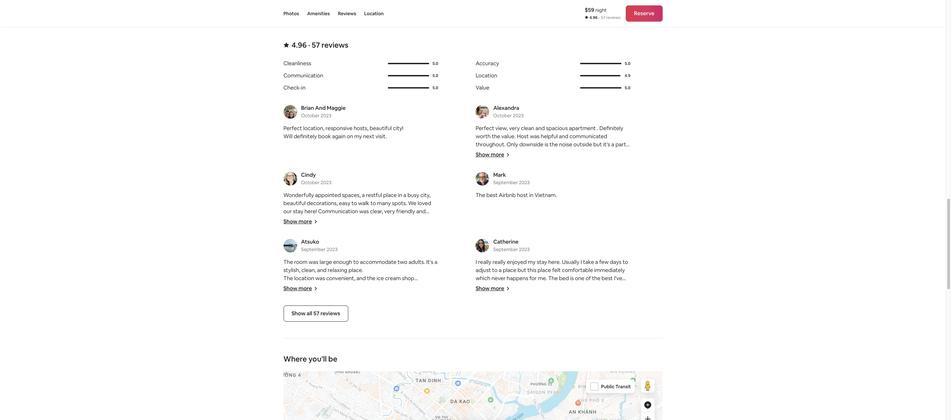 Task type: locate. For each thing, give the bounding box(es) containing it.
0 vertical spatial may
[[406, 348, 416, 356]]

to right the "needs"
[[432, 340, 438, 347]]

my
[[354, 133, 362, 140], [528, 259, 536, 266]]

1 horizontal spatial apartment
[[569, 125, 596, 132]]

show more button for i really really enjoyed my stay here. usually i take a few days to adjust to a place but this place felt comfortable immediately which never happens for me. the bed is one of the best i've slept on while traveling. from other reviews, i knew to expect street noise, and i'm sensitive to noise so i expected it to bother me but i was able to sleep just fine, especially because the honking quieted down by 2am when i tried to sleep. i liked the dining table and the armchair in the living room. the city view from the balcony is picturesque. the only thing that struck me as unusual was there were about 4 air freshener jars in the bathroom.
[[476, 285, 510, 293]]

0 vertical spatial were
[[424, 283, 437, 291]]

is down helpful
[[545, 141, 549, 148]]

more down here!
[[299, 218, 312, 226]]

here!
[[305, 208, 317, 215]]

october for perfect view, very clean and spacious apartment . definitely worth the value. host was helpful and communicated throughout. only downside is the noise outside but it's a part of the saigon experience.
[[494, 113, 512, 119]]

0 vertical spatial of
[[476, 149, 481, 156]]

2 horizontal spatial place
[[538, 267, 551, 274]]

perfect inside perfect location, responsive hosts, beautiful city! will definitely book again on my next visit.
[[284, 125, 302, 132]]

show for perfect view, very clean and spacious apartment . definitely worth the value. host was helpful and communicated throughout. only downside is the noise outside but it's a part of the saigon experience.
[[476, 151, 490, 158]]

0 horizontal spatial street
[[408, 283, 423, 291]]

1 horizontal spatial beautiful
[[370, 125, 392, 132]]

list
[[281, 105, 666, 372]]

2 horizontal spatial this
[[602, 0, 610, 6]]

at right late
[[375, 332, 380, 339]]

0 vertical spatial night
[[596, 7, 607, 13]]

show down throughout.
[[476, 151, 490, 158]]

i'm
[[518, 292, 526, 299]]

2 horizontal spatial of
[[586, 275, 591, 282]]

show more button for perfect view, very clean and spacious apartment . definitely worth the value. host was helpful and communicated throughout. only downside is the noise outside but it's a part of the saigon experience.
[[476, 151, 510, 158]]

our
[[284, 208, 292, 215], [350, 216, 358, 223]]

0 horizontal spatial my
[[354, 133, 362, 140]]

the room was large enough to accommodate two adults. it's a stylish, clean, and relaxing place. the location was convenient, and the ice cream shop downstairs and the banh mi at the cafe across the street were great. there are two things you should be careful about. one is the floor number of the room. the room is on the 4th floor in vietnam, but it would be on the 5th floor in japan,  us and so on. the second is coming and going late at night or early in the morning. the entrance on the first floor is locked and needs to be unlocked by the apartment staff, but the staff may not open it on a whim, so depending on the flight time, this may be a problem.
[[284, 259, 438, 372]]

brian and maggie image
[[284, 105, 297, 119]]

picturesque.
[[537, 324, 568, 331]]

reviews down the listing
[[607, 15, 621, 20]]

helpful
[[541, 133, 558, 140]]

1 vertical spatial location
[[476, 72, 497, 79]]

more down throughout.
[[491, 151, 504, 158]]

night
[[596, 7, 607, 13], [381, 332, 394, 339]]

0 vertical spatial beautiful
[[370, 125, 392, 132]]

alexandra image
[[476, 105, 489, 119]]

2023 inside catherine september 2023
[[519, 247, 530, 253]]

.
[[597, 125, 598, 132]]

the down bother
[[476, 308, 484, 315]]

two left adults.
[[398, 259, 408, 266]]

1 horizontal spatial street
[[476, 292, 491, 299]]

0 vertical spatial 4.96 · 57 reviews
[[590, 15, 621, 20]]

noise inside perfect view, very clean and spacious apartment . definitely worth the value. host was helpful and communicated throughout. only downside is the noise outside but it's a part of the saigon experience.
[[559, 141, 573, 148]]

1 vertical spatial room.
[[588, 316, 603, 323]]

appointed
[[315, 192, 341, 199]]

0 vertical spatial street
[[408, 283, 423, 291]]

1 vertical spatial noise
[[556, 292, 569, 299]]

perfect inside perfect view, very clean and spacious apartment . definitely worth the value. host was helpful and communicated throughout. only downside is the noise outside but it's a part of the saigon experience.
[[476, 125, 494, 132]]

apartment
[[569, 125, 596, 132], [332, 348, 359, 356]]

catherine september 2023
[[494, 239, 530, 253]]

0 horizontal spatial 4.96
[[292, 40, 307, 50]]

from
[[489, 324, 501, 331]]

view,
[[496, 125, 508, 132]]

5th
[[381, 316, 389, 323]]

perfect up will at the left top of page
[[284, 125, 302, 132]]

perfect for perfect location, responsive hosts, beautiful city! will definitely book again on my next visit.
[[284, 125, 302, 132]]

show down which
[[476, 285, 490, 293]]

may down not
[[420, 357, 431, 364]]

0 vertical spatial room
[[294, 259, 308, 266]]

were down picturesque.
[[554, 332, 566, 339]]

street down shop
[[408, 283, 423, 291]]

the up the "that"
[[604, 316, 614, 323]]

october for wonderfully appointed spaces, a restful place in a busy city, beautiful decorations, easy to walk to many spots. we loved our stay here! communication was clear, very friendly and helpful. thanks for making our stay in saigon so lovely.
[[301, 180, 320, 186]]

report this listing
[[585, 0, 624, 6]]

night down report this listing
[[596, 7, 607, 13]]

0 horizontal spatial perfect
[[284, 125, 302, 132]]

1 horizontal spatial place
[[503, 267, 517, 274]]

october inside cindy october 2023
[[301, 180, 320, 186]]

the left 5th
[[372, 316, 380, 323]]

saigon down throughout.
[[492, 149, 509, 156]]

liked
[[617, 308, 629, 315]]

2023 inside atsuko september 2023
[[327, 247, 338, 253]]

was inside perfect view, very clean and spacious apartment . definitely worth the value. host was helpful and communicated throughout. only downside is the noise outside but it's a part of the saigon experience.
[[530, 133, 540, 140]]

list containing brian and maggie
[[281, 105, 666, 372]]

us
[[427, 316, 433, 323]]

0 horizontal spatial night
[[381, 332, 394, 339]]

0 horizontal spatial stay
[[293, 208, 303, 215]]

0 horizontal spatial by
[[315, 348, 321, 356]]

knew
[[588, 283, 601, 291]]

1 vertical spatial of
[[586, 275, 591, 282]]

is right balcony at the right
[[532, 324, 536, 331]]

september inside mark september 2023
[[494, 180, 518, 186]]

and
[[536, 125, 545, 132], [559, 133, 569, 140], [416, 208, 426, 215], [317, 267, 327, 274], [357, 275, 366, 282], [312, 283, 321, 291], [508, 292, 517, 299], [516, 316, 525, 323], [284, 324, 293, 331], [339, 332, 348, 339], [405, 340, 415, 347]]

jars
[[621, 332, 629, 339]]

reviews inside button
[[321, 311, 340, 318]]

this down not
[[410, 357, 419, 364]]

room. inside the room was large enough to accommodate two adults. it's a stylish, clean, and relaxing place. the location was convenient, and the ice cream shop downstairs and the banh mi at the cafe across the street were great. there are two things you should be careful about. one is the floor number of the room. the room is on the 4th floor in vietnam, but it would be on the 5th floor in japan,  us and so on. the second is coming and going late at night or early in the morning. the entrance on the first floor is locked and needs to be unlocked by the apartment staff, but the staff may not open it on a whim, so depending on the flight time, this may be a problem.
[[360, 308, 374, 315]]

of
[[476, 149, 481, 156], [586, 275, 591, 282], [344, 308, 349, 315]]

0 horizontal spatial were
[[424, 283, 437, 291]]

sleep
[[545, 300, 558, 307]]

1 vertical spatial ·
[[308, 40, 310, 50]]

and down one
[[284, 324, 293, 331]]

downstairs
[[284, 283, 311, 291]]

57 inside button
[[314, 311, 320, 318]]

noise up the just
[[556, 292, 569, 299]]

2 vertical spatial it
[[298, 357, 301, 364]]

0 horizontal spatial ·
[[308, 40, 310, 50]]

1 horizontal spatial best
[[602, 275, 613, 282]]

1 vertical spatial me
[[493, 332, 501, 339]]

two right are at the left of the page
[[308, 300, 318, 307]]

4.96 up cleanliness
[[292, 40, 307, 50]]

october inside brian and maggie october 2023
[[301, 113, 320, 119]]

catherine image
[[476, 239, 489, 253], [476, 239, 489, 253]]

1 horizontal spatial this
[[528, 267, 537, 274]]

stay inside i really really enjoyed my stay here. usually i take a few days to adjust to a place but this place felt comfortable immediately which never happens for me. the bed is one of the best i've slept on while traveling. from other reviews, i knew to expect street noise, and i'm sensitive to noise so i expected it to bother me but i was able to sleep just fine, especially because the honking quieted down by 2am when i tried to sleep. i liked the dining table and the armchair in the living room. the city view from the balcony is picturesque. the only thing that struck me as unusual was there were about 4 air freshener jars in the bathroom.
[[537, 259, 547, 266]]

expect
[[609, 283, 627, 291]]

just
[[559, 300, 568, 307]]

stay down walk
[[359, 216, 370, 223]]

0 horizontal spatial this
[[410, 357, 419, 364]]

is inside perfect view, very clean and spacious apartment . definitely worth the value. host was helpful and communicated throughout. only downside is the noise outside but it's a part of the saigon experience.
[[545, 141, 549, 148]]

room. up thing
[[588, 316, 603, 323]]

beautiful inside perfect location, responsive hosts, beautiful city! will definitely book again on my next visit.
[[370, 125, 392, 132]]

1 horizontal spatial room
[[386, 308, 399, 315]]

especially
[[581, 300, 606, 307]]

1 horizontal spatial really
[[493, 259, 506, 266]]

book
[[318, 133, 331, 140]]

the up the japan,
[[413, 308, 421, 315]]

1 vertical spatial reviews
[[322, 40, 349, 50]]

1 vertical spatial it
[[335, 316, 339, 323]]

reviews down things
[[321, 311, 340, 318]]

very
[[509, 125, 520, 132], [384, 208, 395, 215]]

brian
[[301, 105, 314, 112]]

apartment up communicated
[[569, 125, 596, 132]]

two
[[398, 259, 408, 266], [308, 300, 318, 307]]

0 vertical spatial our
[[284, 208, 292, 215]]

4.9 out of 5.0 image
[[581, 75, 622, 77], [581, 75, 621, 77]]

balcony
[[511, 324, 531, 331]]

1 horizontal spatial our
[[350, 216, 358, 223]]

· up cleanliness
[[308, 40, 310, 50]]

2 vertical spatial reviews
[[321, 311, 340, 318]]

2 horizontal spatial stay
[[537, 259, 547, 266]]

it's
[[426, 259, 434, 266]]

floor up vietnam,
[[310, 308, 322, 315]]

show more for i really really enjoyed my stay here. usually i take a few days to adjust to a place but this place felt comfortable immediately which never happens for me. the bed is one of the best i've slept on while traveling. from other reviews, i knew to expect street noise, and i'm sensitive to noise so i expected it to bother me but i was able to sleep just fine, especially because the honking quieted down by 2am when i tried to sleep. i liked the dining table and the armchair in the living room. the city view from the balcony is picturesque. the only thing that struck me as unusual was there were about 4 air freshener jars in the bathroom.
[[476, 285, 504, 293]]

perfect
[[284, 125, 302, 132], [476, 125, 494, 132]]

were inside i really really enjoyed my stay here. usually i take a few days to adjust to a place but this place felt comfortable immediately which never happens for me. the bed is one of the best i've slept on while traveling. from other reviews, i knew to expect street noise, and i'm sensitive to noise so i expected it to bother me but i was able to sleep just fine, especially because the honking quieted down by 2am when i tried to sleep. i liked the dining table and the armchair in the living room. the city view from the balcony is picturesque. the only thing that struck me as unusual was there were about 4 air freshener jars in the bathroom.
[[554, 332, 566, 339]]

september down catherine
[[494, 247, 518, 253]]

to up sleep
[[550, 292, 555, 299]]

the down are at the left of the page
[[300, 308, 309, 315]]

0 horizontal spatial two
[[308, 300, 318, 307]]

be up open
[[284, 348, 290, 356]]

0 vertical spatial ·
[[599, 15, 600, 20]]

location button
[[364, 0, 384, 27]]

really up never
[[493, 259, 506, 266]]

friendly
[[396, 208, 415, 215]]

part
[[616, 141, 626, 148]]

outside
[[574, 141, 592, 148]]

1 horizontal spatial of
[[476, 149, 481, 156]]

quieted
[[507, 308, 526, 315]]

0 vertical spatial best
[[487, 192, 498, 199]]

1 horizontal spatial were
[[554, 332, 566, 339]]

2am
[[550, 308, 561, 315]]

in down struck
[[476, 340, 480, 347]]

in down 2am
[[559, 316, 564, 323]]

to up never
[[492, 267, 498, 274]]

1 perfect from the left
[[284, 125, 302, 132]]

1 horizontal spatial at
[[375, 332, 380, 339]]

should
[[346, 300, 363, 307]]

early
[[402, 332, 414, 339]]

room. inside i really really enjoyed my stay here. usually i take a few days to adjust to a place but this place felt comfortable immediately which never happens for me. the bed is one of the best i've slept on while traveling. from other reviews, i knew to expect street noise, and i'm sensitive to noise so i expected it to bother me but i was able to sleep just fine, especially because the honking quieted down by 2am when i tried to sleep. i liked the dining table and the armchair in the living room. the city view from the balcony is picturesque. the only thing that struck me as unusual was there were about 4 air freshener jars in the bathroom.
[[588, 316, 603, 323]]

october inside the alexandra october 2023
[[494, 113, 512, 119]]

0 horizontal spatial very
[[384, 208, 395, 215]]

this up happens
[[528, 267, 537, 274]]

bed
[[559, 275, 569, 282]]

room. down should
[[360, 308, 374, 315]]

was up clean,
[[309, 259, 319, 266]]

fine,
[[569, 300, 580, 307]]

comfortable
[[562, 267, 593, 274]]

mark image
[[476, 172, 489, 186], [476, 172, 489, 186]]

0 horizontal spatial beautiful
[[284, 200, 306, 207]]

communication up making
[[318, 208, 358, 215]]

show for the room was large enough to accommodate two adults. it's a stylish, clean, and relaxing place.
[[284, 285, 298, 293]]

a left busy
[[404, 192, 406, 199]]

1 horizontal spatial two
[[398, 259, 408, 266]]

stylish,
[[284, 267, 300, 274]]

our right making
[[350, 216, 358, 223]]

it down the "number"
[[335, 316, 339, 323]]

be right should
[[364, 300, 370, 307]]

1 vertical spatial best
[[602, 275, 613, 282]]

is right second at the left of the page
[[314, 332, 317, 339]]

night inside "$59 night"
[[596, 7, 607, 13]]

57 down "$59 night"
[[601, 15, 606, 20]]

me left as
[[493, 332, 501, 339]]

all
[[307, 311, 312, 318]]

so left the lovely.
[[394, 216, 400, 223]]

host
[[517, 133, 529, 140]]

show all 57 reviews button
[[284, 306, 348, 322]]

reviews
[[607, 15, 621, 20], [322, 40, 349, 50], [321, 311, 340, 318]]

cindy image
[[284, 172, 297, 186]]

1 vertical spatial apartment
[[332, 348, 359, 356]]

days
[[610, 259, 622, 266]]

alexandra image
[[476, 105, 489, 119]]

october down brian
[[301, 113, 320, 119]]

happens
[[507, 275, 529, 282]]

me down noise,
[[494, 300, 502, 307]]

is left locked
[[382, 340, 386, 347]]

2023 down and
[[321, 113, 332, 119]]

would
[[340, 316, 355, 323]]

show more for perfect view, very clean and spacious apartment . definitely worth the value. host was helpful and communicated throughout. only downside is the noise outside but it's a part of the saigon experience.
[[476, 151, 504, 158]]

0 vertical spatial 57
[[601, 15, 606, 20]]

by up armchair
[[542, 308, 549, 315]]

2 vertical spatial 57
[[314, 311, 320, 318]]

street inside the room was large enough to accommodate two adults. it's a stylish, clean, and relaxing place. the location was convenient, and the ice cream shop downstairs and the banh mi at the cafe across the street were great. there are two things you should be careful about. one is the floor number of the room. the room is on the 4th floor in vietnam, but it would be on the 5th floor in japan,  us and so on. the second is coming and going late at night or early in the morning. the entrance on the first floor is locked and needs to be unlocked by the apartment staff, but the staff may not open it on a whim, so depending on the flight time, this may be a problem.
[[408, 283, 423, 291]]

2 vertical spatial this
[[410, 357, 419, 364]]

more
[[491, 151, 504, 158], [299, 218, 312, 226], [299, 285, 312, 293], [491, 285, 504, 293]]

atsuko
[[301, 239, 319, 246]]

helpful.
[[284, 216, 302, 223]]

atsuko image
[[284, 239, 297, 253], [284, 239, 297, 253]]

location right reviews button
[[364, 10, 384, 17]]

1 vertical spatial very
[[384, 208, 395, 215]]

september inside atsuko september 2023
[[301, 247, 326, 253]]

5.0
[[433, 61, 438, 66], [625, 61, 631, 66], [433, 73, 438, 79], [433, 85, 438, 91], [625, 85, 631, 91]]

show for i really really enjoyed my stay here. usually i take a few days to adjust to a place but this place felt comfortable immediately which never happens for me. the bed is one of the best i've slept on while traveling. from other reviews, i knew to expect street noise, and i'm sensitive to noise so i expected it to bother me but i was able to sleep just fine, especially because the honking quieted down by 2am when i tried to sleep. i liked the dining table and the armchair in the living room. the city view from the balcony is picturesque. the only thing that struck me as unusual was there were about 4 air freshener jars in the bathroom.
[[476, 285, 490, 293]]

of down throughout.
[[476, 149, 481, 156]]

0 vertical spatial very
[[509, 125, 520, 132]]

cafe
[[369, 283, 380, 291]]

but right staff,
[[374, 348, 382, 356]]

it inside i really really enjoyed my stay here. usually i take a few days to adjust to a place but this place felt comfortable immediately which never happens for me. the bed is one of the best i've slept on while traveling. from other reviews, i knew to expect street noise, and i'm sensitive to noise so i expected it to bother me but i was able to sleep just fine, especially because the honking quieted down by 2am when i tried to sleep. i liked the dining table and the armchair in the living room. the city view from the balcony is picturesque. the only thing that struck me as unusual was there were about 4 air freshener jars in the bathroom.
[[605, 292, 609, 299]]

maggie
[[327, 105, 346, 112]]

57 right all
[[314, 311, 320, 318]]

2 perfect from the left
[[476, 125, 494, 132]]

show more down here!
[[284, 218, 312, 226]]

2023 inside the alexandra october 2023
[[513, 113, 524, 119]]

0 horizontal spatial may
[[406, 348, 416, 356]]

show up there
[[284, 285, 298, 293]]

across
[[381, 283, 397, 291]]

on inside perfect location, responsive hosts, beautiful city! will definitely book again on my next visit.
[[347, 133, 353, 140]]

2023 for wonderfully appointed spaces, a restful place in a busy city, beautiful decorations, easy to walk to many spots. we loved our stay here! communication was clear, very friendly and helpful. thanks for making our stay in saigon so lovely.
[[321, 180, 332, 186]]

and down place.
[[357, 275, 366, 282]]

apartment inside the room was large enough to accommodate two adults. it's a stylish, clean, and relaxing place. the location was convenient, and the ice cream shop downstairs and the banh mi at the cafe across the street were great. there are two things you should be careful about. one is the floor number of the room. the room is on the 4th floor in vietnam, but it would be on the 5th floor in japan,  us and so on. the second is coming and going late at night or early in the morning. the entrance on the first floor is locked and needs to be unlocked by the apartment staff, but the staff may not open it on a whim, so depending on the flight time, this may be a problem.
[[332, 348, 359, 356]]

adjust
[[476, 267, 491, 274]]

the
[[492, 133, 500, 140], [550, 141, 558, 148], [482, 149, 491, 156], [367, 275, 376, 282], [592, 275, 601, 282], [323, 283, 331, 291], [359, 283, 368, 291], [398, 283, 407, 291], [300, 308, 309, 315], [350, 308, 358, 315], [413, 308, 421, 315], [476, 308, 484, 315], [372, 316, 380, 323], [476, 316, 484, 323], [527, 316, 535, 323], [565, 316, 573, 323], [502, 324, 510, 331], [421, 332, 429, 339], [349, 340, 357, 347], [481, 340, 490, 347], [323, 348, 331, 356], [383, 348, 392, 356], [373, 357, 381, 364]]

1 vertical spatial at
[[375, 332, 380, 339]]

of up would
[[344, 308, 349, 315]]

very down many
[[384, 208, 395, 215]]

1 vertical spatial communication
[[318, 208, 358, 215]]

saigon inside wonderfully appointed spaces, a restful place in a busy city, beautiful decorations, easy to walk to many spots. we loved our stay here! communication was clear, very friendly and helpful. thanks for making our stay in saigon so lovely.
[[376, 216, 393, 223]]

noise
[[559, 141, 573, 148], [556, 292, 569, 299]]

0 vertical spatial noise
[[559, 141, 573, 148]]

our up helpful.
[[284, 208, 292, 215]]

place inside wonderfully appointed spaces, a restful place in a busy city, beautiful decorations, easy to walk to many spots. we loved our stay here! communication was clear, very friendly and helpful. thanks for making our stay in saigon so lovely.
[[383, 192, 397, 199]]

2023 up large
[[327, 247, 338, 253]]

by inside i really really enjoyed my stay here. usually i take a few days to adjust to a place but this place felt comfortable immediately which never happens for me. the bed is one of the best i've slept on while traveling. from other reviews, i knew to expect street noise, and i'm sensitive to noise so i expected it to bother me but i was able to sleep just fine, especially because the honking quieted down by 2am when i tried to sleep. i liked the dining table and the armchair in the living room. the city view from the balcony is picturesque. the only thing that struck me as unusual was there were about 4 air freshener jars in the bathroom.
[[542, 308, 549, 315]]

0 vertical spatial room.
[[360, 308, 374, 315]]

0 horizontal spatial of
[[344, 308, 349, 315]]

but left it's
[[594, 141, 602, 148]]

beautiful
[[370, 125, 392, 132], [284, 200, 306, 207]]

0 vertical spatial apartment
[[569, 125, 596, 132]]

2023 inside cindy october 2023
[[321, 180, 332, 186]]

0 horizontal spatial place
[[383, 192, 397, 199]]

0 vertical spatial this
[[602, 0, 610, 6]]

1 horizontal spatial room.
[[588, 316, 603, 323]]

1 horizontal spatial location
[[476, 72, 497, 79]]

banh
[[332, 283, 345, 291]]

1 horizontal spatial for
[[530, 275, 537, 282]]

1 vertical spatial by
[[315, 348, 321, 356]]

0 vertical spatial it
[[605, 292, 609, 299]]

beautiful up the visit.
[[370, 125, 392, 132]]

1 horizontal spatial my
[[528, 259, 536, 266]]

1 horizontal spatial perfect
[[476, 125, 494, 132]]

1 vertical spatial were
[[554, 332, 566, 339]]

september for catherine
[[494, 247, 518, 253]]

0 horizontal spatial 4.96 · 57 reviews
[[292, 40, 349, 50]]

for right thanks
[[322, 216, 329, 223]]

5.0 for communication
[[433, 73, 438, 79]]

1 vertical spatial room
[[386, 308, 399, 315]]

add a place to the map image
[[644, 402, 652, 410]]

location
[[364, 10, 384, 17], [476, 72, 497, 79]]

more for perfect view, very clean and spacious apartment . definitely worth the value. host was helpful and communicated throughout. only downside is the noise outside but it's a part of the saigon experience.
[[491, 151, 504, 158]]

restful
[[366, 192, 382, 199]]

0 vertical spatial saigon
[[492, 149, 509, 156]]

0 horizontal spatial at
[[353, 283, 358, 291]]

to right days
[[623, 259, 628, 266]]

show left all
[[292, 311, 306, 318]]

going
[[349, 332, 363, 339]]

down
[[527, 308, 541, 315]]

the up flight
[[383, 348, 392, 356]]

mark
[[494, 172, 506, 179]]

1 vertical spatial 4.96
[[292, 40, 307, 50]]

of inside perfect view, very clean and spacious apartment . definitely worth the value. host was helpful and communicated throughout. only downside is the noise outside but it's a part of the saigon experience.
[[476, 149, 481, 156]]

beautiful down wonderfully
[[284, 200, 306, 207]]

the down struck
[[481, 340, 490, 347]]

1 vertical spatial our
[[350, 216, 358, 223]]

coming
[[319, 332, 337, 339]]

for
[[322, 216, 329, 223], [530, 275, 537, 282]]

show more button for wonderfully appointed spaces, a restful place in a busy city, beautiful decorations, easy to walk to many spots. we loved our stay here! communication was clear, very friendly and helpful. thanks for making our stay in saigon so lovely.
[[284, 218, 318, 226]]

best left the airbnb at the right of the page
[[487, 192, 498, 199]]

show more for the room was large enough to accommodate two adults. it's a stylish, clean, and relaxing place.
[[284, 285, 312, 293]]

saigon down the 'clear,'
[[376, 216, 393, 223]]

ice
[[377, 275, 384, 282]]

of right one
[[586, 275, 591, 282]]

i really really enjoyed my stay here. usually i take a few days to adjust to a place but this place felt comfortable immediately which never happens for me. the bed is one of the best i've slept on while traveling. from other reviews, i knew to expect street noise, and i'm sensitive to noise so i expected it to bother me but i was able to sleep just fine, especially because the honking quieted down by 2am when i tried to sleep. i liked the dining table and the armchair in the living room. the city view from the balcony is picturesque. the only thing that struck me as unusual was there were about 4 air freshener jars in the bathroom.
[[476, 259, 629, 347]]

5.0 out of 5.0 image
[[388, 63, 429, 64], [388, 63, 429, 64], [581, 63, 622, 64], [581, 63, 622, 64], [388, 75, 429, 77], [388, 75, 429, 77], [388, 87, 429, 89], [388, 87, 429, 89], [581, 87, 622, 89], [581, 87, 622, 89]]

september inside catherine september 2023
[[494, 247, 518, 253]]

1 horizontal spatial may
[[420, 357, 431, 364]]

0 horizontal spatial best
[[487, 192, 498, 199]]

0 horizontal spatial apartment
[[332, 348, 359, 356]]

the down second at the left of the page
[[307, 340, 316, 347]]

very inside perfect view, very clean and spacious apartment . definitely worth the value. host was helpful and communicated throughout. only downside is the noise outside but it's a part of the saigon experience.
[[509, 125, 520, 132]]

bother
[[476, 300, 493, 307]]

floor
[[310, 308, 322, 315], [284, 316, 295, 323], [391, 316, 402, 323], [369, 340, 381, 347]]

1 horizontal spatial saigon
[[492, 149, 509, 156]]

street inside i really really enjoyed my stay here. usually i take a few days to adjust to a place but this place felt comfortable immediately which never happens for me. the bed is one of the best i've slept on while traveling. from other reviews, i knew to expect street noise, and i'm sensitive to noise so i expected it to bother me but i was able to sleep just fine, especially because the honking quieted down by 2am when i tried to sleep. i liked the dining table and the armchair in the living room. the city view from the balcony is picturesque. the only thing that struck me as unusual was there were about 4 air freshener jars in the bathroom.
[[476, 292, 491, 299]]

1 vertical spatial street
[[476, 292, 491, 299]]



Task type: vqa. For each thing, say whether or not it's contained in the screenshot.


Task type: describe. For each thing, give the bounding box(es) containing it.
2023 for the room was large enough to accommodate two adults. it's a stylish, clean, and relaxing place.
[[327, 247, 338, 253]]

photos button
[[284, 0, 299, 27]]

0 horizontal spatial room
[[294, 259, 308, 266]]

perfect for perfect view, very clean and spacious apartment . definitely worth the value. host was helpful and communicated throughout. only downside is the noise outside but it's a part of the saigon experience.
[[476, 125, 494, 132]]

immediately
[[594, 267, 625, 274]]

atsuko september 2023
[[301, 239, 338, 253]]

the left flight
[[373, 357, 381, 364]]

show more for wonderfully appointed spaces, a restful place in a busy city, beautiful decorations, easy to walk to many spots. we loved our stay here! communication was clear, very friendly and helpful. thanks for making our stay in saigon so lovely.
[[284, 218, 312, 226]]

honking
[[486, 308, 505, 315]]

was inside wonderfully appointed spaces, a restful place in a busy city, beautiful decorations, easy to walk to many spots. we loved our stay here! communication was clear, very friendly and helpful. thanks for making our stay in saigon so lovely.
[[359, 208, 369, 215]]

communication inside wonderfully appointed spaces, a restful place in a busy city, beautiful decorations, easy to walk to many spots. we loved our stay here! communication was clear, very friendly and helpful. thanks for making our stay in saigon so lovely.
[[318, 208, 358, 215]]

careful
[[372, 300, 389, 307]]

a left few
[[595, 259, 598, 266]]

1 horizontal spatial ·
[[599, 15, 600, 20]]

on inside i really really enjoyed my stay here. usually i take a few days to adjust to a place but this place felt comfortable immediately which never happens for me. the bed is one of the best i've slept on while traveling. from other reviews, i knew to expect street noise, and i'm sensitive to noise so i expected it to bother me but i was able to sleep just fine, especially because the honking quieted down by 2am when i tried to sleep. i liked the dining table and the armchair in the living room. the city view from the balcony is picturesque. the only thing that struck me as unusual was there were about 4 air freshener jars in the bathroom.
[[489, 283, 496, 291]]

spaces,
[[342, 192, 361, 199]]

0 horizontal spatial our
[[284, 208, 292, 215]]

clean
[[521, 125, 535, 132]]

to up place.
[[354, 259, 359, 266]]

enjoyed
[[507, 259, 527, 266]]

and down the location
[[312, 283, 321, 291]]

i left knew
[[585, 283, 587, 291]]

on up problem. at the bottom of the page
[[302, 357, 309, 364]]

location
[[294, 275, 314, 282]]

in up spots.
[[398, 192, 402, 199]]

be right would
[[356, 316, 363, 323]]

0 vertical spatial me
[[494, 300, 502, 307]]

0 vertical spatial reviews
[[607, 15, 621, 20]]

zoom in image
[[645, 417, 651, 421]]

was left there
[[529, 332, 538, 339]]

slept
[[476, 283, 488, 291]]

shop
[[402, 275, 414, 282]]

but down noise,
[[503, 300, 512, 307]]

the left cafe
[[359, 283, 368, 291]]

reserve
[[634, 10, 655, 17]]

a up never
[[499, 267, 502, 274]]

wonderfully appointed spaces, a restful place in a busy city, beautiful decorations, easy to walk to many spots. we loved our stay here! communication was clear, very friendly and helpful. thanks for making our stay in saigon so lovely.
[[284, 192, 432, 223]]

not
[[417, 348, 426, 356]]

2 really from the left
[[493, 259, 506, 266]]

easy
[[339, 200, 350, 207]]

in down the 'clear,'
[[371, 216, 375, 223]]

the up throughout.
[[492, 133, 500, 140]]

to down "sensitive" at right
[[538, 300, 544, 307]]

was down i'm
[[516, 300, 525, 307]]

take
[[583, 259, 594, 266]]

4
[[584, 332, 587, 339]]

was down clean,
[[316, 275, 325, 282]]

i left take
[[581, 259, 582, 266]]

for inside wonderfully appointed spaces, a restful place in a busy city, beautiful decorations, easy to walk to many spots. we loved our stay here! communication was clear, very friendly and helpful. thanks for making our stay in saigon so lovely.
[[322, 216, 329, 223]]

lovely.
[[401, 216, 417, 223]]

you
[[336, 300, 345, 307]]

show more button for the room was large enough to accommodate two adults. it's a stylish, clean, and relaxing place.
[[284, 285, 318, 293]]

the up the "needs"
[[421, 332, 429, 339]]

table
[[502, 316, 515, 323]]

i up the fine,
[[577, 292, 579, 299]]

1 vertical spatial two
[[308, 300, 318, 307]]

japan,
[[409, 316, 425, 323]]

the down helpful
[[550, 141, 558, 148]]

one
[[575, 275, 585, 282]]

5.0 for check-in
[[433, 85, 438, 91]]

more for the room was large enough to accommodate two adults. it's a stylish, clean, and relaxing place.
[[299, 285, 312, 293]]

$59
[[585, 6, 594, 14]]

in left all
[[297, 316, 301, 323]]

google map
showing 15 points of interest. region
[[203, 306, 723, 421]]

1 vertical spatial 4.96 · 57 reviews
[[292, 40, 349, 50]]

definitely
[[294, 133, 317, 140]]

1 horizontal spatial 4.96 · 57 reviews
[[590, 15, 621, 20]]

in right host
[[529, 192, 534, 199]]

of inside i really really enjoyed my stay here. usually i take a few days to adjust to a place but this place felt comfortable immediately which never happens for me. the bed is one of the best i've slept on while traveling. from other reviews, i knew to expect street noise, and i'm sensitive to noise so i expected it to bother me but i was able to sleep just fine, especially because the honking quieted down by 2am when i tried to sleep. i liked the dining table and the armchair in the living room. the city view from the balcony is picturesque. the only thing that struck me as unusual was there were about 4 air freshener jars in the bathroom.
[[586, 275, 591, 282]]

clear,
[[370, 208, 383, 215]]

from
[[535, 283, 548, 291]]

of inside the room was large enough to accommodate two adults. it's a stylish, clean, and relaxing place. the location was convenient, and the ice cream shop downstairs and the banh mi at the cafe across the street were great. there are two things you should be careful about. one is the floor number of the room. the room is on the 4th floor in vietnam, but it would be on the 5th floor in japan,  us and so on. the second is coming and going late at night or early in the morning. the entrance on the first floor is locked and needs to be unlocked by the apartment staff, but the staff may not open it on a whim, so depending on the flight time, this may be a problem.
[[344, 308, 349, 315]]

will
[[284, 133, 293, 140]]

in right early
[[415, 332, 419, 339]]

1 horizontal spatial stay
[[359, 216, 370, 223]]

the up cafe
[[367, 275, 376, 282]]

a down open
[[291, 365, 294, 372]]

i've
[[614, 275, 623, 282]]

0 vertical spatial location
[[364, 10, 384, 17]]

spacious
[[546, 125, 568, 132]]

on right entrance
[[341, 340, 348, 347]]

2023 inside mark september 2023
[[519, 180, 530, 186]]

night inside the room was large enough to accommodate two adults. it's a stylish, clean, and relaxing place. the location was convenient, and the ice cream shop downstairs and the banh mi at the cafe across the street were great. there are two things you should be careful about. one is the floor number of the room. the room is on the 4th floor in vietnam, but it would be on the 5th floor in japan,  us and so on. the second is coming and going late at night or early in the morning. the entrance on the first floor is locked and needs to be unlocked by the apartment staff, but the staff may not open it on a whim, so depending on the flight time, this may be a problem.
[[381, 332, 394, 339]]

to down the especially
[[592, 308, 598, 315]]

never
[[492, 275, 506, 282]]

late
[[365, 332, 374, 339]]

and up balcony at the right
[[516, 316, 525, 323]]

1 vertical spatial may
[[420, 357, 431, 364]]

in up brian
[[301, 84, 306, 91]]

were inside the room was large enough to accommodate two adults. it's a stylish, clean, and relaxing place. the location was convenient, and the ice cream shop downstairs and the banh mi at the cafe across the street were great. there are two things you should be careful about. one is the floor number of the room. the room is on the 4th floor in vietnam, but it would be on the 5th floor in japan,  us and so on. the second is coming and going late at night or early in the morning. the entrance on the first floor is locked and needs to be unlocked by the apartment staff, but the staff may not open it on a whim, so depending on the flight time, this may be a problem.
[[424, 283, 437, 291]]

drag pegman onto the map to open street view image
[[641, 380, 655, 393]]

the left the airbnb at the right of the page
[[476, 192, 485, 199]]

i left tried
[[577, 308, 578, 315]]

check-in
[[284, 84, 306, 91]]

is right one
[[295, 308, 299, 315]]

responsive
[[326, 125, 353, 132]]

busy
[[408, 192, 419, 199]]

accommodate
[[360, 259, 397, 266]]

morning.
[[284, 340, 306, 347]]

more for wonderfully appointed spaces, a restful place in a busy city, beautiful decorations, easy to walk to many spots. we loved our stay here! communication was clear, very friendly and helpful. thanks for making our stay in saigon so lovely.
[[299, 218, 312, 226]]

my inside perfect location, responsive hosts, beautiful city! will definitely book again on my next visit.
[[354, 133, 362, 140]]

there
[[539, 332, 553, 339]]

downside
[[520, 141, 544, 148]]

dining
[[486, 316, 501, 323]]

so left on.
[[294, 324, 300, 331]]

so right whim,
[[330, 357, 336, 364]]

time,
[[396, 357, 409, 364]]

the up as
[[502, 324, 510, 331]]

city
[[615, 316, 624, 323]]

the down shop
[[398, 283, 407, 291]]

reviews,
[[564, 283, 584, 291]]

second
[[294, 332, 313, 339]]

but up happens
[[518, 267, 526, 274]]

and up helpful
[[536, 125, 545, 132]]

but inside perfect view, very clean and spacious apartment . definitely worth the value. host was helpful and communicated throughout. only downside is the noise outside but it's a part of the saigon experience.
[[594, 141, 602, 148]]

thing
[[592, 324, 605, 331]]

september for mark
[[494, 180, 518, 186]]

throughout.
[[476, 141, 506, 148]]

by inside the room was large enough to accommodate two adults. it's a stylish, clean, and relaxing place. the location was convenient, and the ice cream shop downstairs and the banh mi at the cafe across the street were great. there are two things you should be careful about. one is the floor number of the room. the room is on the 4th floor in vietnam, but it would be on the 5th floor in japan,  us and so on. the second is coming and going late at night or early in the morning. the entrance on the first floor is locked and needs to be unlocked by the apartment staff, but the staff may not open it on a whim, so depending on the flight time, this may be a problem.
[[315, 348, 321, 356]]

and left going at left bottom
[[339, 332, 348, 339]]

on down staff,
[[365, 357, 371, 364]]

5.0 for value
[[625, 85, 631, 91]]

many
[[377, 200, 391, 207]]

0 horizontal spatial it
[[298, 357, 301, 364]]

host
[[517, 192, 528, 199]]

show inside button
[[292, 311, 306, 318]]

beautiful inside wonderfully appointed spaces, a restful place in a busy city, beautiful decorations, easy to walk to many spots. we loved our stay here! communication was clear, very friendly and helpful. thanks for making our stay in saigon so lovely.
[[284, 200, 306, 207]]

0 vertical spatial at
[[353, 283, 358, 291]]

2023 for i really really enjoyed my stay here. usually i take a few days to adjust to a place but this place felt comfortable immediately which never happens for me. the bed is one of the best i've slept on while traveling. from other reviews, i knew to expect street noise, and i'm sensitive to noise so i expected it to bother me but i was able to sleep just fine, especially because the honking quieted down by 2am when i tried to sleep. i liked the dining table and the armchair in the living room. the city view from the balcony is picturesque. the only thing that struck me as unusual was there were about 4 air freshener jars in the bathroom.
[[519, 247, 530, 253]]

the left banh
[[323, 283, 331, 291]]

floor down one
[[284, 316, 295, 323]]

for inside i really really enjoyed my stay here. usually i take a few days to adjust to a place but this place felt comfortable immediately which never happens for me. the bed is one of the best i've slept on while traveling. from other reviews, i knew to expect street noise, and i'm sensitive to noise so i expected it to bother me but i was able to sleep just fine, especially because the honking quieted down by 2am when i tried to sleep. i liked the dining table and the armchair in the living room. the city view from the balcony is picturesque. the only thing that struck me as unusual was there were about 4 air freshener jars in the bathroom.
[[530, 275, 537, 282]]

i up the quieted at the right
[[513, 300, 514, 307]]

so inside wonderfully appointed spaces, a restful place in a busy city, beautiful decorations, easy to walk to many spots. we loved our stay here! communication was clear, very friendly and helpful. thanks for making our stay in saigon so lovely.
[[394, 216, 400, 223]]

noise,
[[492, 292, 507, 299]]

2023 for perfect view, very clean and spacious apartment . definitely worth the value. host was helpful and communicated throughout. only downside is the noise outside but it's a part of the saigon experience.
[[513, 113, 524, 119]]

thanks
[[303, 216, 321, 223]]

this inside the room was large enough to accommodate two adults. it's a stylish, clean, and relaxing place. the location was convenient, and the ice cream shop downstairs and the banh mi at the cafe across the street were great. there are two things you should be careful about. one is the floor number of the room. the room is on the 4th floor in vietnam, but it would be on the 5th floor in japan,  us and so on. the second is coming and going late at night or early in the morning. the entrance on the first floor is locked and needs to be unlocked by the apartment staff, but the staff may not open it on a whim, so depending on the flight time, this may be a problem.
[[410, 357, 419, 364]]

the down down
[[527, 316, 535, 323]]

the up about
[[569, 324, 579, 331]]

the down careful
[[375, 308, 385, 315]]

large
[[320, 259, 332, 266]]

and down large
[[317, 267, 327, 274]]

the up other
[[549, 275, 558, 282]]

value.
[[502, 133, 516, 140]]

i up adjust
[[476, 259, 477, 266]]

1 vertical spatial 57
[[312, 40, 320, 50]]

and
[[315, 105, 326, 112]]

noise inside i really really enjoyed my stay here. usually i take a few days to adjust to a place but this place felt comfortable immediately which never happens for me. the bed is one of the best i've slept on while traveling. from other reviews, i knew to expect street noise, and i'm sensitive to noise so i expected it to bother me but i was able to sleep just fine, especially because the honking quieted down by 2am when i tried to sleep. i liked the dining table and the armchair in the living room. the city view from the balcony is picturesque. the only thing that struck me as unusual was there were about 4 air freshener jars in the bathroom.
[[556, 292, 569, 299]]

best inside i really really enjoyed my stay here. usually i take a few days to adjust to a place but this place felt comfortable immediately which never happens for me. the bed is one of the best i've slept on while traveling. from other reviews, i knew to expect street noise, and i'm sensitive to noise so i expected it to bother me but i was able to sleep just fine, especially because the honking quieted down by 2am when i tried to sleep. i liked the dining table and the armchair in the living room. the city view from the balcony is picturesque. the only thing that struck me as unusual was there were about 4 air freshener jars in the bathroom.
[[602, 275, 613, 282]]

freshener
[[595, 332, 619, 339]]

5.0 for cleanliness
[[433, 61, 438, 66]]

problem.
[[295, 365, 318, 372]]

the down "when" on the bottom right
[[565, 316, 573, 323]]

on.
[[301, 324, 309, 331]]

locked
[[387, 340, 404, 347]]

a up walk
[[362, 192, 365, 199]]

so inside i really really enjoyed my stay here. usually i take a few days to adjust to a place but this place felt comfortable immediately which never happens for me. the bed is one of the best i've slept on while traveling. from other reviews, i knew to expect street noise, and i'm sensitive to noise so i expected it to bother me but i was able to sleep just fine, especially because the honking quieted down by 2am when i tried to sleep. i liked the dining table and the armchair in the living room. the city view from the balcony is picturesque. the only thing that struck me as unusual was there were about 4 air freshener jars in the bathroom.
[[571, 292, 576, 299]]

mi
[[346, 283, 352, 291]]

brian and maggie image
[[284, 105, 297, 119]]

struck
[[476, 332, 492, 339]]

1 horizontal spatial it
[[335, 316, 339, 323]]

things
[[319, 300, 335, 307]]

able
[[526, 300, 537, 307]]

this inside i really really enjoyed my stay here. usually i take a few days to adjust to a place but this place felt comfortable immediately which never happens for me. the bed is one of the best i've slept on while traveling. from other reviews, i knew to expect street noise, and i'm sensitive to noise so i expected it to bother me but i was able to sleep just fine, especially because the honking quieted down by 2am when i tried to sleep. i liked the dining table and the armchair in the living room. the city view from the balcony is picturesque. the only thing that struck me as unusual was there were about 4 air freshener jars in the bathroom.
[[528, 267, 537, 274]]

brian and maggie october 2023
[[301, 105, 346, 119]]

and down spacious
[[559, 133, 569, 140]]

walk
[[358, 200, 370, 207]]

floor right 5th
[[391, 316, 402, 323]]

definitely
[[600, 125, 624, 132]]

more for i really really enjoyed my stay here. usually i take a few days to adjust to a place but this place felt comfortable immediately which never happens for me. the bed is one of the best i've slept on while traveling. from other reviews, i knew to expect street noise, and i'm sensitive to noise so i expected it to bother me but i was able to sleep just fine, especially because the honking quieted down by 2am when i tried to sleep. i liked the dining table and the armchair in the living room. the city view from the balcony is picturesque. the only thing that struck me as unusual was there were about 4 air freshener jars in the bathroom.
[[491, 285, 504, 293]]

very inside wonderfully appointed spaces, a restful place in a busy city, beautiful decorations, easy to walk to many spots. we loved our stay here! communication was clear, very friendly and helpful. thanks for making our stay in saigon so lovely.
[[384, 208, 395, 215]]

and inside wonderfully appointed spaces, a restful place in a busy city, beautiful decorations, easy to walk to many spots. we loved our stay here! communication was clear, very friendly and helpful. thanks for making our stay in saigon so lovely.
[[416, 208, 426, 215]]

i left liked
[[614, 308, 616, 315]]

air
[[588, 332, 594, 339]]

cindy image
[[284, 172, 297, 186]]

1 horizontal spatial 4.96
[[590, 15, 598, 20]]

to down the spaces,
[[352, 200, 357, 207]]

2023 inside brian and maggie october 2023
[[321, 113, 332, 119]]

1 really from the left
[[478, 259, 492, 266]]

the up view
[[476, 316, 484, 323]]

enough
[[333, 259, 352, 266]]

a inside perfect view, very clean and spacious apartment . definitely worth the value. host was helpful and communicated throughout. only downside is the noise outside but it's a part of the saigon experience.
[[612, 141, 615, 148]]

city,
[[421, 192, 431, 199]]

relaxing
[[328, 267, 347, 274]]

5.0 for accuracy
[[625, 61, 631, 66]]

is left one
[[570, 275, 574, 282]]

the down entrance
[[323, 348, 331, 356]]

only
[[507, 141, 518, 148]]

a up problem. at the bottom of the page
[[310, 357, 313, 364]]

be right you'll
[[328, 355, 338, 364]]

floor down late
[[369, 340, 381, 347]]

apartment inside perfect view, very clean and spacious apartment . definitely worth the value. host was helpful and communicated throughout. only downside is the noise outside but it's a part of the saigon experience.
[[569, 125, 596, 132]]

next
[[363, 133, 375, 140]]

saigon inside perfect view, very clean and spacious apartment . definitely worth the value. host was helpful and communicated throughout. only downside is the noise outside but it's a part of the saigon experience.
[[492, 149, 509, 156]]

is down about. at the left bottom of the page
[[401, 308, 404, 315]]

vietnam.
[[535, 192, 557, 199]]

whim,
[[314, 357, 329, 364]]

to right knew
[[603, 283, 608, 291]]

to down restful
[[371, 200, 376, 207]]

0 vertical spatial two
[[398, 259, 408, 266]]

the down going at left bottom
[[349, 340, 357, 347]]

and left i'm
[[508, 292, 517, 299]]

here.
[[549, 259, 561, 266]]

a right 'it's'
[[435, 259, 438, 266]]

me.
[[538, 275, 547, 282]]

place.
[[349, 267, 363, 274]]

view
[[476, 324, 487, 331]]

vietnam,
[[302, 316, 324, 323]]

but down the "number"
[[326, 316, 334, 323]]

the down should
[[350, 308, 358, 315]]

when
[[562, 308, 575, 315]]

show for wonderfully appointed spaces, a restful place in a busy city, beautiful decorations, easy to walk to many spots. we loved our stay here! communication was clear, very friendly and helpful. thanks for making our stay in saigon so lovely.
[[284, 218, 298, 226]]

loved
[[418, 200, 432, 207]]

staff
[[393, 348, 404, 356]]

amenities button
[[307, 0, 330, 27]]

september for atsuko
[[301, 247, 326, 253]]

on up late
[[364, 316, 370, 323]]

0 vertical spatial communication
[[284, 72, 323, 79]]

and down early
[[405, 340, 415, 347]]

be down open
[[284, 365, 290, 372]]

public transit
[[601, 384, 631, 390]]

location,
[[303, 125, 325, 132]]

my inside i really really enjoyed my stay here. usually i take a few days to adjust to a place but this place felt comfortable immediately which never happens for me. the bed is one of the best i've slept on while traveling. from other reviews, i knew to expect street noise, and i'm sensitive to noise so i expected it to bother me but i was able to sleep just fine, especially because the honking quieted down by 2am when i tried to sleep. i liked the dining table and the armchair in the living room. the city view from the balcony is picturesque. the only thing that struck me as unusual was there were about 4 air freshener jars in the bathroom.
[[528, 259, 536, 266]]

to up because
[[610, 292, 615, 299]]

the up stylish,
[[284, 259, 293, 266]]

the up knew
[[592, 275, 601, 282]]

the down throughout.
[[482, 149, 491, 156]]

in left the japan,
[[404, 316, 408, 323]]

0 vertical spatial stay
[[293, 208, 303, 215]]

cream
[[385, 275, 401, 282]]



